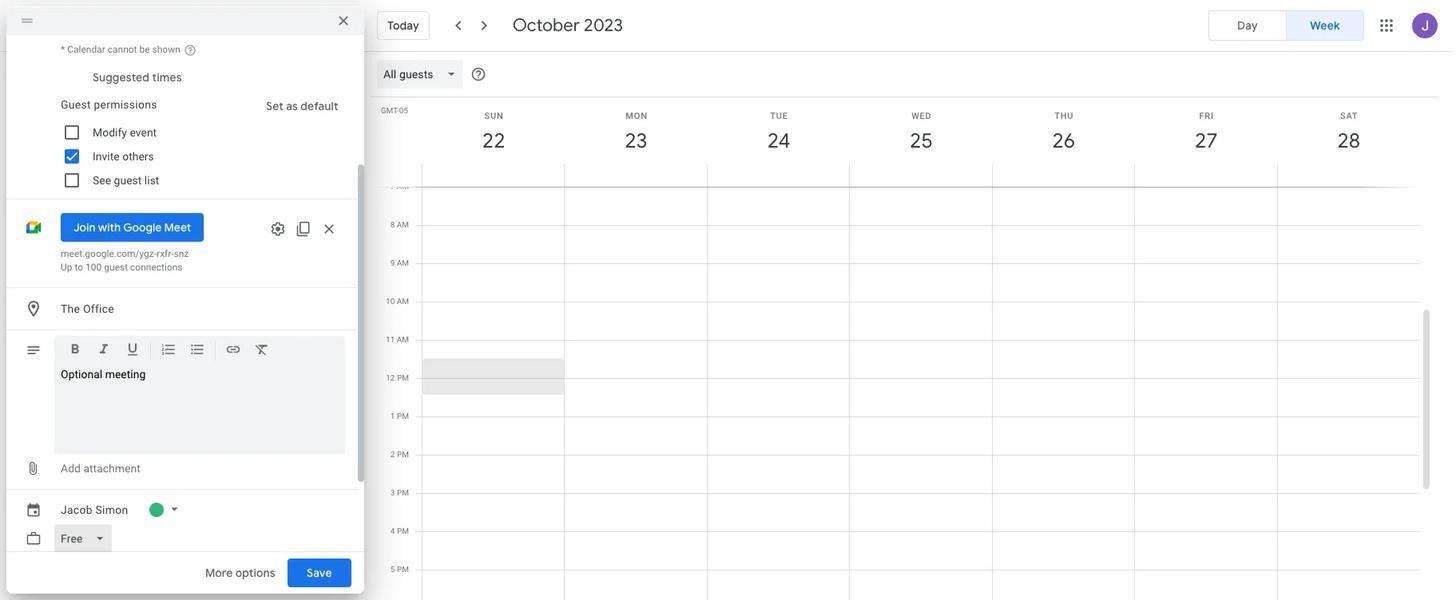 Task type: vqa. For each thing, say whether or not it's contained in the screenshot.
Add location Dropdown Button
no



Task type: locate. For each thing, give the bounding box(es) containing it.
2 pm from the top
[[397, 412, 409, 421]]

shown
[[152, 44, 180, 55]]

10 am
[[386, 297, 409, 306]]

meet.google.com/ygz-
[[61, 248, 157, 260]]

with
[[98, 220, 121, 235]]

tue
[[770, 111, 788, 121]]

3 am from the top
[[397, 259, 409, 268]]

am right 8 on the left of the page
[[397, 220, 409, 229]]

26 column header
[[992, 97, 1135, 187]]

join with google meet
[[73, 220, 191, 235]]

pm right 4
[[397, 527, 409, 536]]

am right 7 at left
[[397, 182, 409, 191]]

invite others
[[93, 150, 154, 163]]

times
[[152, 70, 182, 85]]

meet.google.com/ygz-rxfr-snz up to 100 guest connections
[[61, 248, 189, 273]]

25
[[909, 128, 932, 154]]

pm right '2'
[[397, 451, 409, 459]]

7 am
[[390, 182, 409, 191]]

group containing guest permissions
[[54, 92, 345, 193]]

wednesday, october 25 element
[[903, 123, 940, 160]]

option group containing day
[[1209, 10, 1364, 41]]

bold image
[[67, 342, 83, 360]]

4 pm from the top
[[397, 489, 409, 498]]

guest
[[61, 98, 91, 111]]

am right 11
[[397, 336, 409, 344]]

set as default button
[[260, 92, 345, 121]]

grid containing 22
[[371, 52, 1433, 601]]

28
[[1337, 128, 1359, 154]]

pm for 1 pm
[[397, 412, 409, 421]]

grid
[[371, 52, 1433, 601]]

am right 9
[[397, 259, 409, 268]]

permissions
[[94, 98, 157, 111]]

guest down meet.google.com/ygz-
[[104, 262, 128, 273]]

1 am from the top
[[397, 182, 409, 191]]

the office button
[[54, 295, 345, 324]]

1 vertical spatial guest
[[104, 262, 128, 273]]

22 column header
[[422, 97, 565, 187]]

tue 24
[[766, 111, 789, 154]]

today button
[[377, 6, 430, 45]]

5 am from the top
[[397, 336, 409, 344]]

6 pm from the top
[[397, 566, 409, 574]]

24
[[766, 128, 789, 154]]

3 pm from the top
[[397, 451, 409, 459]]

join
[[73, 220, 95, 235]]

1 pm from the top
[[397, 374, 409, 383]]

27 column header
[[1134, 97, 1278, 187]]

wed 25
[[909, 111, 932, 154]]

meeting
[[105, 368, 146, 381]]

tuesday, october 24 element
[[761, 123, 797, 160]]

11 am
[[386, 336, 409, 344]]

10
[[386, 297, 395, 306]]

23 column header
[[564, 97, 708, 187]]

9
[[390, 259, 395, 268]]

set
[[266, 99, 284, 113]]

5
[[391, 566, 395, 574]]

simon
[[95, 504, 128, 517]]

jacob
[[61, 504, 92, 517]]

sunday, october 22 element
[[475, 123, 512, 160]]

saturday, october 28 element
[[1331, 123, 1367, 160]]

22
[[481, 128, 504, 154]]

add attachment
[[61, 463, 140, 475]]

sat
[[1340, 111, 1358, 121]]

add
[[61, 463, 81, 475]]

pm right "1"
[[397, 412, 409, 421]]

calendar
[[67, 44, 105, 55]]

pm for 2 pm
[[397, 451, 409, 459]]

pm
[[397, 374, 409, 383], [397, 412, 409, 421], [397, 451, 409, 459], [397, 489, 409, 498], [397, 527, 409, 536], [397, 566, 409, 574]]

jacob simon
[[61, 504, 128, 517]]

attachment
[[83, 463, 140, 475]]

optional meeting
[[61, 368, 146, 381]]

group
[[54, 92, 345, 193]]

Day radio
[[1209, 10, 1287, 41]]

the
[[61, 303, 80, 316]]

list
[[144, 174, 159, 187]]

gmt-
[[381, 106, 399, 115]]

guest
[[114, 174, 142, 187], [104, 262, 128, 273]]

None field
[[377, 60, 469, 89], [54, 525, 118, 554], [377, 60, 469, 89], [54, 525, 118, 554]]

remove formatting image
[[254, 342, 270, 360]]

guest inside meet.google.com/ygz-rxfr-snz up to 100 guest connections
[[104, 262, 128, 273]]

pm right 3
[[397, 489, 409, 498]]

am
[[397, 182, 409, 191], [397, 220, 409, 229], [397, 259, 409, 268], [397, 297, 409, 306], [397, 336, 409, 344]]

see
[[93, 174, 111, 187]]

thursday, october 26 element
[[1046, 123, 1082, 160]]

join with google meet link
[[61, 213, 204, 242]]

today
[[387, 18, 419, 33]]

numbered list image
[[161, 342, 177, 360]]

pm right 5
[[397, 566, 409, 574]]

optional
[[61, 368, 102, 381]]

* calendar cannot be shown
[[61, 44, 180, 55]]

option group
[[1209, 10, 1364, 41]]

5 pm from the top
[[397, 527, 409, 536]]

week
[[1310, 18, 1340, 33]]

1
[[391, 412, 395, 421]]

rxfr-
[[157, 248, 174, 260]]

monday, october 23 element
[[618, 123, 655, 160]]

am for 9 am
[[397, 259, 409, 268]]

guest left list
[[114, 174, 142, 187]]

gmt-05
[[381, 106, 408, 115]]

am right 10
[[397, 297, 409, 306]]

0 vertical spatial guest
[[114, 174, 142, 187]]

pm right 12
[[397, 374, 409, 383]]

2 am from the top
[[397, 220, 409, 229]]

4 am from the top
[[397, 297, 409, 306]]



Task type: describe. For each thing, give the bounding box(es) containing it.
Description text field
[[61, 368, 339, 448]]

pm for 5 pm
[[397, 566, 409, 574]]

the office
[[61, 303, 114, 316]]

cannot
[[108, 44, 137, 55]]

pm for 4 pm
[[397, 527, 409, 536]]

set as default
[[266, 99, 339, 113]]

am for 8 am
[[397, 220, 409, 229]]

11
[[386, 336, 395, 344]]

1 pm
[[391, 412, 409, 421]]

suggested times
[[93, 70, 182, 85]]

google
[[123, 220, 162, 235]]

*
[[61, 44, 65, 55]]

5 pm
[[391, 566, 409, 574]]

formatting options toolbar
[[54, 336, 345, 370]]

2023
[[584, 14, 623, 37]]

meet
[[164, 220, 191, 235]]

guest permissions
[[61, 98, 157, 111]]

october
[[513, 14, 580, 37]]

am for 7 am
[[397, 182, 409, 191]]

insert link image
[[225, 342, 241, 360]]

12 pm
[[386, 374, 409, 383]]

sun 22
[[481, 111, 504, 154]]

italic image
[[96, 342, 112, 360]]

4
[[391, 527, 395, 536]]

mon
[[626, 111, 648, 121]]

see guest list
[[93, 174, 159, 187]]

8
[[390, 220, 395, 229]]

event
[[130, 126, 157, 139]]

modify event
[[93, 126, 157, 139]]

office
[[83, 303, 114, 316]]

default
[[301, 99, 339, 113]]

fri 27
[[1194, 111, 1217, 154]]

3
[[391, 489, 395, 498]]

3 pm
[[391, 489, 409, 498]]

thu
[[1055, 111, 1074, 121]]

26
[[1051, 128, 1074, 154]]

8 am
[[390, 220, 409, 229]]

sat 28
[[1337, 111, 1359, 154]]

pm for 3 pm
[[397, 489, 409, 498]]

25 column header
[[849, 97, 993, 187]]

2
[[391, 451, 395, 459]]

28 column header
[[1277, 97, 1420, 187]]

7
[[390, 182, 395, 191]]

suggested times button
[[86, 63, 188, 92]]

up
[[61, 262, 72, 273]]

be
[[139, 44, 150, 55]]

mon 23
[[624, 111, 648, 154]]

am for 10 am
[[397, 297, 409, 306]]

am for 11 am
[[397, 336, 409, 344]]

underline image
[[125, 342, 141, 360]]

thu 26
[[1051, 111, 1074, 154]]

100
[[86, 262, 102, 273]]

friday, october 27 element
[[1188, 123, 1225, 160]]

as
[[286, 99, 298, 113]]

24 column header
[[707, 97, 850, 187]]

day
[[1237, 18, 1258, 33]]

sun
[[485, 111, 504, 121]]

4 pm
[[391, 527, 409, 536]]

fri
[[1199, 111, 1214, 121]]

05
[[399, 106, 408, 115]]

23
[[624, 128, 647, 154]]

27
[[1194, 128, 1217, 154]]

invite
[[93, 150, 120, 163]]

to
[[75, 262, 83, 273]]

bulleted list image
[[189, 342, 205, 360]]

Week radio
[[1286, 10, 1364, 41]]

wed
[[912, 111, 932, 121]]

12
[[386, 374, 395, 383]]

connections
[[130, 262, 183, 273]]

pm for 12 pm
[[397, 374, 409, 383]]

snz
[[174, 248, 189, 260]]

suggested
[[93, 70, 149, 85]]

9 am
[[390, 259, 409, 268]]

modify
[[93, 126, 127, 139]]

others
[[122, 150, 154, 163]]

2 pm
[[391, 451, 409, 459]]

add attachment button
[[54, 455, 147, 483]]



